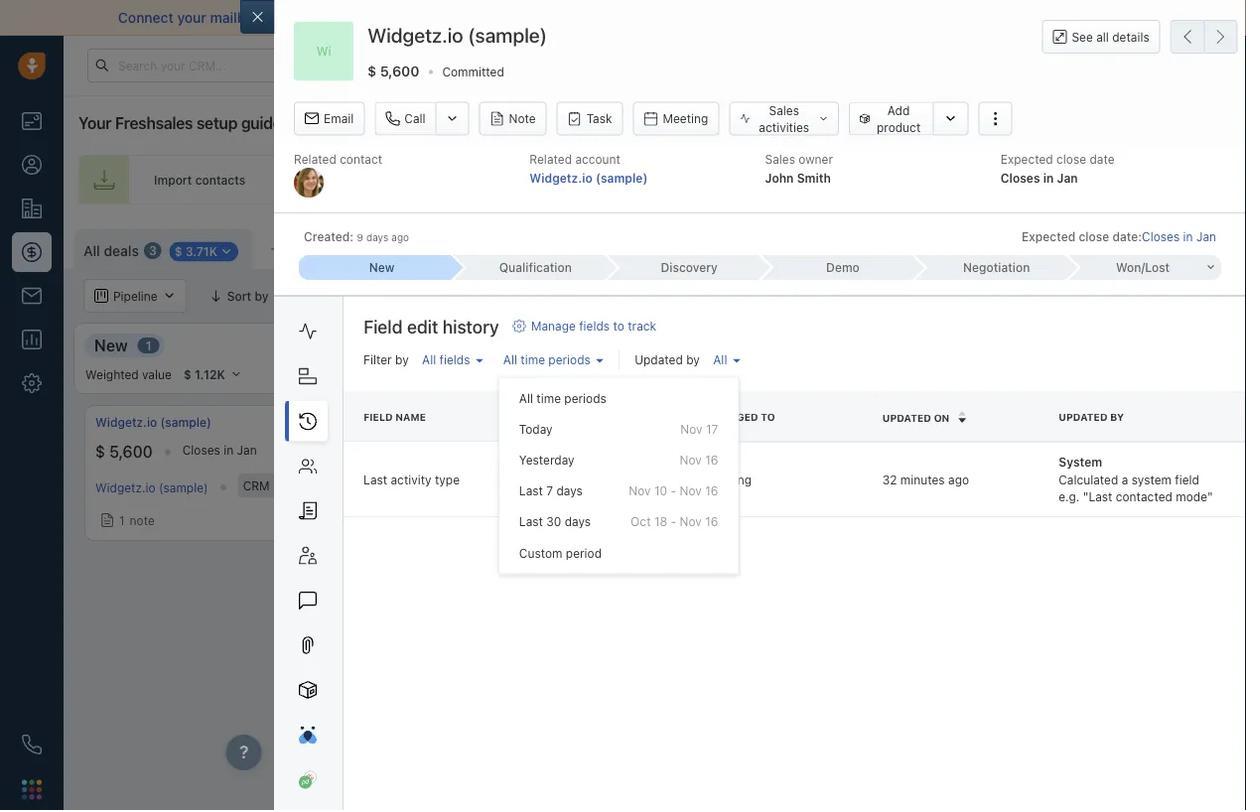 Task type: describe. For each thing, give the bounding box(es) containing it.
freshworks switcher image
[[22, 780, 42, 800]]

0 vertical spatial widgetz.io (sample) link
[[530, 171, 648, 185]]

1 filter applied
[[383, 289, 465, 303]]

last for last activity type
[[364, 473, 388, 487]]

your
[[78, 114, 111, 133]]

quotas
[[981, 289, 1022, 303]]

1 vertical spatial qualification
[[416, 336, 511, 355]]

time inside dropdown button
[[521, 353, 545, 367]]

1 vertical spatial widgetz.io (sample) link
[[95, 414, 211, 431]]

account
[[576, 152, 621, 166]]

deals for import
[[1065, 239, 1096, 253]]

manage fields to track
[[531, 319, 657, 333]]

all time periods inside dropdown button
[[503, 353, 591, 367]]

won
[[1116, 261, 1142, 275]]

closes in jan
[[182, 443, 257, 457]]

related for related contact
[[294, 152, 337, 166]]

deal up field
[[1187, 428, 1212, 442]]

container_wx8msf4aqz5i3rn1 image inside the all deal owners button
[[490, 289, 504, 303]]

all down field edit history
[[422, 353, 436, 367]]

deal down updated on
[[881, 428, 905, 442]]

days for 7
[[557, 484, 583, 498]]

nov 10 - nov 16
[[629, 484, 719, 498]]

nov 17
[[681, 422, 719, 436]]

all deals 3
[[83, 243, 157, 259]]

widgetz.io (sample) dialog
[[240, 0, 1247, 811]]

jan for expected close date closes in jan
[[1057, 171, 1078, 185]]

qualification inside widgetz.io (sample) dialog
[[499, 261, 572, 275]]

mode"
[[1176, 490, 1214, 504]]

$ 100
[[418, 443, 460, 462]]

history
[[443, 316, 499, 337]]

invite
[[634, 173, 665, 187]]

1 acme from the top
[[418, 416, 451, 430]]

⌘
[[365, 242, 376, 256]]

e.g.
[[1059, 490, 1080, 504]]

import for import deals
[[1024, 239, 1062, 253]]

2 horizontal spatial by
[[1111, 412, 1125, 423]]

sales for sales owner john smith
[[765, 152, 796, 166]]

closes in jan link
[[1142, 228, 1217, 245]]

(sample) down the closes in jan
[[159, 481, 208, 495]]

o
[[380, 242, 389, 256]]

9
[[357, 232, 363, 243]]

email image
[[1050, 57, 1064, 74]]

all deal owners button
[[478, 279, 612, 313]]

email button
[[294, 102, 365, 136]]

all link
[[709, 348, 746, 372]]

last for last 7 days
[[519, 484, 543, 498]]

sales owner john smith
[[765, 152, 833, 185]]

last activity type
[[364, 473, 460, 487]]

task
[[587, 112, 612, 126]]

changed to
[[706, 412, 776, 423]]

expected for expected close date:
[[1022, 230, 1076, 244]]

close image
[[1217, 13, 1227, 23]]

0 horizontal spatial $ 5,600
[[95, 443, 153, 462]]

expected for expected close date
[[1001, 152, 1054, 166]]

don't
[[951, 9, 986, 26]]

created: 9 days ago
[[304, 230, 409, 244]]

filter
[[364, 353, 392, 367]]

1 team from the left
[[697, 173, 726, 187]]

no products
[[557, 479, 627, 493]]

add deal down updated on
[[854, 428, 905, 442]]

3
[[149, 244, 157, 258]]

1 horizontal spatial updated
[[883, 412, 932, 424]]

wi
[[317, 44, 331, 58]]

2 vertical spatial widgetz.io (sample) link
[[95, 481, 208, 495]]

activities
[[759, 120, 810, 134]]

phone image
[[22, 735, 42, 755]]

closes in nov
[[489, 443, 566, 457]]

lost
[[1146, 261, 1170, 275]]

you
[[924, 9, 948, 26]]

import deals button
[[997, 229, 1106, 263]]

all up changed
[[713, 353, 728, 367]]

expected close date closes in jan
[[1001, 152, 1115, 185]]

0 horizontal spatial new
[[94, 336, 128, 355]]

demo link
[[760, 255, 914, 280]]

(sample) inside related account widgetz.io (sample)
[[596, 171, 648, 185]]

container_wx8msf4aqz5i3rn1 image for add deal
[[1142, 428, 1156, 442]]

100
[[432, 443, 460, 462]]

7
[[547, 484, 553, 498]]

contacted
[[1116, 490, 1173, 504]]

container_wx8msf4aqz5i3rn1 image for quotas and forecasting
[[962, 289, 976, 303]]

container_wx8msf4aqz5i3rn1 image for add deal
[[835, 428, 849, 442]]

last 30 days
[[519, 515, 591, 529]]

crm
[[243, 479, 270, 493]]

widgetz.io (sample) inside dialog
[[368, 23, 547, 47]]

nov down today
[[544, 443, 566, 457]]

system
[[1132, 473, 1172, 487]]

nov down nov 17
[[680, 453, 702, 467]]

today
[[519, 422, 553, 436]]

create sales seq
[[1152, 173, 1247, 187]]

connect
[[118, 9, 174, 26]]

product
[[877, 120, 921, 134]]

enable
[[454, 9, 498, 26]]

meeting inside meeting button
[[663, 112, 709, 126]]

oct
[[631, 515, 651, 529]]

add product
[[877, 103, 921, 134]]

container_wx8msf4aqz5i3rn1 image for 1
[[423, 510, 437, 523]]

to left start
[[1024, 9, 1037, 26]]

owner
[[799, 152, 833, 166]]

32 minutes ago
[[883, 473, 970, 487]]

your freshsales setup guide
[[78, 114, 282, 133]]

see all details button
[[1042, 20, 1161, 54]]

$ 5,600 inside widgetz.io (sample) dialog
[[368, 63, 420, 79]]

no
[[557, 479, 573, 493]]

2 horizontal spatial updated
[[1059, 412, 1108, 423]]

deal down qualification link
[[530, 289, 555, 303]]

plan
[[312, 479, 336, 493]]

to right leads
[[949, 173, 961, 187]]

committed
[[442, 65, 504, 79]]

manage fields to track link
[[513, 317, 657, 335]]

expected close date: closes in jan
[[1022, 230, 1217, 244]]

nov right 10
[[680, 484, 702, 498]]

new inside widgetz.io (sample) dialog
[[369, 261, 395, 275]]

note for $ 100
[[453, 510, 478, 523]]

by for all fields link at left top
[[395, 353, 409, 367]]

more...
[[304, 242, 344, 256]]

closes inside expected close date closes in jan
[[1001, 171, 1041, 185]]

add product button
[[849, 102, 933, 136]]

way
[[516, 9, 542, 26]]

1 vertical spatial widgetz.io (sample)
[[95, 416, 211, 430]]

nov left 17
[[681, 422, 703, 436]]

settings button
[[900, 229, 987, 263]]

days for 9
[[366, 232, 389, 243]]

conversations.
[[636, 9, 732, 26]]

mailbox
[[210, 9, 261, 26]]

16 for oct 18 - nov 16
[[705, 515, 719, 529]]

(sample) down $ 100
[[387, 479, 437, 493]]

container_wx8msf4aqz5i3rn1 image for 1
[[100, 514, 114, 528]]

sales for sales activities
[[769, 103, 800, 117]]

negotiation
[[964, 261, 1031, 275]]

scratch.
[[1110, 9, 1163, 26]]

to right mailbox at the left top of the page
[[265, 9, 278, 26]]

all inside button
[[512, 289, 527, 303]]

your for mailbox
[[177, 9, 207, 26]]

2 acme inc (sample) link from the top
[[418, 479, 523, 493]]

all time periods button
[[498, 347, 609, 372]]

discovery
[[661, 261, 718, 275]]

$ for acme inc (sample)
[[418, 443, 428, 462]]

1 horizontal spatial updated by
[[1059, 412, 1125, 423]]

meeting button
[[633, 102, 720, 136]]

oct 18 - nov 16
[[631, 515, 719, 529]]

2-
[[501, 9, 516, 26]]

"last
[[1083, 490, 1113, 504]]

note
[[509, 112, 536, 126]]

field for field name
[[364, 412, 393, 423]]

all deal owners
[[512, 289, 599, 303]]

0 horizontal spatial updated by
[[635, 353, 700, 367]]



Task type: vqa. For each thing, say whether or not it's contained in the screenshot.
role
no



Task type: locate. For each thing, give the bounding box(es) containing it.
ago inside created: 9 days ago
[[392, 232, 409, 243]]

to right changed
[[761, 412, 776, 423]]

1 vertical spatial fields
[[440, 353, 470, 367]]

0 vertical spatial 5,600
[[380, 63, 420, 79]]

(sample) up the committed
[[468, 23, 547, 47]]

0 vertical spatial time
[[521, 353, 545, 367]]

0 horizontal spatial jan
[[237, 443, 257, 457]]

so
[[904, 9, 920, 26]]

last for last 30 days
[[519, 515, 543, 529]]

note button
[[479, 102, 547, 136]]

1 horizontal spatial $ 5,600
[[368, 63, 420, 79]]

0 vertical spatial fields
[[579, 319, 610, 333]]

import deals
[[1024, 239, 1096, 253]]

crm - gold plan monthly (sample)
[[243, 479, 437, 493]]

new down o
[[369, 261, 395, 275]]

import inside 'button'
[[1024, 239, 1062, 253]]

close inside expected close date closes in jan
[[1057, 152, 1087, 166]]

widgetz.io (sample) link down the closes in jan
[[95, 481, 208, 495]]

sales up the john
[[765, 152, 796, 166]]

deals
[[1065, 239, 1096, 253], [104, 243, 139, 259]]

1 vertical spatial acme inc (sample) link
[[418, 479, 523, 493]]

field edit history
[[364, 316, 499, 337]]

1 horizontal spatial team
[[993, 173, 1021, 187]]

$ for widgetz.io (sample)
[[95, 443, 105, 462]]

0 vertical spatial jan
[[1057, 171, 1078, 185]]

phone element
[[12, 725, 52, 765]]

widgetz.io inside related account widgetz.io (sample)
[[530, 171, 593, 185]]

ago right o
[[392, 232, 409, 243]]

filter
[[392, 289, 419, 303]]

2 vertical spatial jan
[[237, 443, 257, 457]]

0 vertical spatial days
[[366, 232, 389, 243]]

container_wx8msf4aqz5i3rn1 image
[[361, 289, 375, 303], [1142, 428, 1156, 442], [100, 514, 114, 528]]

5,600 left the closes in jan
[[109, 443, 153, 462]]

all time periods up previous on the left of page
[[519, 391, 607, 405]]

meeting down nov 16
[[706, 473, 752, 487]]

owners
[[558, 289, 599, 303]]

0 vertical spatial updated by
[[635, 353, 700, 367]]

1 vertical spatial acme inc (sample)
[[418, 479, 523, 493]]

widgetz.io (sample) up the committed
[[368, 23, 547, 47]]

value
[[586, 412, 620, 423]]

1 horizontal spatial $
[[368, 63, 377, 79]]

2 acme inc (sample) from the top
[[418, 479, 523, 493]]

1 vertical spatial inc
[[453, 479, 470, 493]]

1 vertical spatial import
[[1024, 239, 1062, 253]]

add inside add product
[[888, 103, 910, 117]]

1 vertical spatial container_wx8msf4aqz5i3rn1 image
[[1142, 428, 1156, 442]]

1 horizontal spatial import
[[1024, 239, 1062, 253]]

0 horizontal spatial deals
[[104, 243, 139, 259]]

inc up 100
[[454, 416, 471, 430]]

1 16 from the top
[[705, 453, 719, 467]]

by
[[687, 353, 700, 367], [395, 353, 409, 367], [1111, 412, 1125, 423]]

0 horizontal spatial 1 note
[[119, 514, 155, 528]]

⌘ o
[[365, 242, 389, 256]]

---
[[530, 473, 547, 487]]

import up quotas and forecasting
[[1024, 239, 1062, 253]]

sales
[[1194, 173, 1224, 187]]

nov 16
[[680, 453, 719, 467]]

updated left on
[[883, 412, 932, 424]]

(sample) left --- in the left bottom of the page
[[473, 479, 523, 493]]

jan
[[1057, 171, 1078, 185], [1197, 230, 1217, 244], [237, 443, 257, 457]]

inc down 100
[[453, 479, 470, 493]]

16 down nov 10 - nov 16
[[705, 515, 719, 529]]

close left date
[[1057, 152, 1087, 166]]

0 horizontal spatial ago
[[392, 232, 409, 243]]

quotas and forecasting
[[981, 289, 1118, 303]]

days right 9
[[366, 232, 389, 243]]

team
[[697, 173, 726, 187], [993, 173, 1021, 187]]

your left mailbox at the left top of the page
[[177, 9, 207, 26]]

acme inc (sample) link down 100
[[418, 479, 523, 493]]

jan up import deals group
[[1057, 171, 1078, 185]]

0 vertical spatial field
[[364, 316, 403, 337]]

deals inside 'button'
[[1065, 239, 1096, 253]]

1 vertical spatial new
[[94, 336, 128, 355]]

see all details
[[1072, 30, 1150, 44]]

2 vertical spatial container_wx8msf4aqz5i3rn1 image
[[100, 514, 114, 528]]

last left activity
[[364, 473, 388, 487]]

0 vertical spatial new
[[369, 261, 395, 275]]

(sample) up the closes in jan
[[160, 416, 211, 430]]

nov right "18"
[[680, 515, 702, 529]]

from
[[1075, 9, 1106, 26]]

created:
[[304, 230, 354, 244]]

periods inside dropdown button
[[549, 353, 591, 367]]

0 vertical spatial acme inc (sample)
[[418, 416, 525, 430]]

3 16 from the top
[[705, 515, 719, 529]]

0 horizontal spatial team
[[697, 173, 726, 187]]

1 related from the left
[[294, 152, 337, 166]]

updated by down track
[[635, 353, 700, 367]]

1 vertical spatial periods
[[565, 391, 607, 405]]

fields for manage
[[579, 319, 610, 333]]

1 vertical spatial acme
[[418, 479, 450, 493]]

0 vertical spatial expected
[[1001, 152, 1054, 166]]

guide
[[241, 114, 282, 133]]

container_wx8msf4aqz5i3rn1 image inside quotas and forecasting link
[[962, 289, 976, 303]]

widgetz.io (sample) link down account
[[530, 171, 648, 185]]

products
[[577, 479, 627, 493]]

monthly
[[339, 479, 384, 493]]

0 vertical spatial inc
[[454, 416, 471, 430]]

all fields
[[422, 353, 470, 367]]

1 vertical spatial 16
[[705, 484, 719, 498]]

2 vertical spatial days
[[565, 515, 591, 529]]

your right leads
[[964, 173, 989, 187]]

13 more... button
[[259, 235, 355, 263]]

1 vertical spatial $ 5,600
[[95, 443, 153, 462]]

updated by
[[635, 353, 700, 367], [1059, 412, 1125, 423]]

by right filter
[[395, 353, 409, 367]]

of
[[580, 9, 593, 26]]

close for date
[[1057, 152, 1087, 166]]

by left all link
[[687, 353, 700, 367]]

0 horizontal spatial fields
[[440, 353, 470, 367]]

1 vertical spatial updated by
[[1059, 412, 1125, 423]]

acme inc (sample) down 100
[[418, 479, 523, 493]]

and right quotas in the right top of the page
[[1025, 289, 1046, 303]]

0 vertical spatial qualification
[[499, 261, 572, 275]]

0 vertical spatial widgetz.io (sample)
[[368, 23, 547, 47]]

and left enable
[[426, 9, 450, 26]]

container_wx8msf4aqz5i3rn1 image
[[490, 289, 504, 303], [962, 289, 976, 303], [835, 428, 849, 442], [423, 510, 437, 523]]

2 field from the top
[[364, 412, 393, 423]]

discovery link
[[607, 255, 760, 280]]

1 vertical spatial jan
[[1197, 230, 1217, 244]]

1 vertical spatial and
[[1025, 289, 1046, 303]]

expected inside expected close date closes in jan
[[1001, 152, 1054, 166]]

negotiation link
[[914, 255, 1068, 280]]

1 vertical spatial meeting
[[706, 473, 752, 487]]

time down manage
[[521, 353, 545, 367]]

start
[[1041, 9, 1072, 26]]

have
[[989, 9, 1020, 26]]

date:
[[1113, 230, 1142, 244]]

periods down manage fields to track link
[[549, 353, 591, 367]]

widgetz.io (sample) down the closes in jan
[[95, 481, 208, 495]]

invite your team
[[634, 173, 726, 187]]

1 horizontal spatial container_wx8msf4aqz5i3rn1 image
[[361, 289, 375, 303]]

0 horizontal spatial container_wx8msf4aqz5i3rn1 image
[[100, 514, 114, 528]]

jan for expected close date: closes in jan
[[1197, 230, 1217, 244]]

0 horizontal spatial note
[[130, 514, 155, 528]]

days right 7 in the bottom of the page
[[557, 484, 583, 498]]

nov
[[681, 422, 703, 436], [544, 443, 566, 457], [680, 453, 702, 467], [629, 484, 651, 498], [680, 484, 702, 498], [680, 515, 702, 529]]

minutes
[[901, 473, 945, 487]]

field for field edit history
[[364, 316, 403, 337]]

expected left date
[[1001, 152, 1054, 166]]

on
[[934, 412, 950, 424]]

2 16 from the top
[[705, 484, 719, 498]]

deals left the 3
[[104, 243, 139, 259]]

previous
[[530, 412, 583, 423]]

1 horizontal spatial note
[[453, 510, 478, 523]]

1 field from the top
[[364, 316, 403, 337]]

deliverability
[[338, 9, 422, 26]]

seq
[[1227, 173, 1247, 187]]

1 horizontal spatial jan
[[1057, 171, 1078, 185]]

import left contacts
[[154, 173, 192, 187]]

$ 5,600 up 'call' button at the top of the page
[[368, 63, 420, 79]]

updated up system at the right bottom of page
[[1059, 412, 1108, 423]]

2 horizontal spatial jan
[[1197, 230, 1217, 244]]

0 horizontal spatial your
[[177, 9, 207, 26]]

your right invite
[[668, 173, 694, 187]]

add deal button
[[1149, 229, 1237, 263]]

1 horizontal spatial and
[[1025, 289, 1046, 303]]

0 vertical spatial meeting
[[663, 112, 709, 126]]

deals left 'date:'
[[1065, 239, 1096, 253]]

1 horizontal spatial ago
[[949, 473, 970, 487]]

0 vertical spatial $ 5,600
[[368, 63, 420, 79]]

sales activities
[[759, 103, 810, 134]]

0 horizontal spatial import
[[154, 173, 192, 187]]

1 horizontal spatial deals
[[1065, 239, 1096, 253]]

field
[[1175, 473, 1200, 487]]

0 vertical spatial acme inc (sample) link
[[418, 414, 525, 431]]

email
[[324, 112, 354, 126]]

periods up previous value
[[565, 391, 607, 405]]

sales activities button
[[729, 102, 849, 136], [729, 102, 839, 136]]

1 inc from the top
[[454, 416, 471, 430]]

32
[[883, 473, 897, 487]]

import contacts
[[154, 173, 245, 187]]

expected up quotas and forecasting
[[1022, 230, 1076, 244]]

previous value
[[530, 412, 620, 423]]

1 note for $ 5,600
[[119, 514, 155, 528]]

2 horizontal spatial $
[[418, 443, 428, 462]]

ago right minutes
[[949, 473, 970, 487]]

16 down 17
[[705, 453, 719, 467]]

in inside expected close date closes in jan
[[1044, 171, 1054, 185]]

1 filter applied button
[[348, 279, 478, 313]]

acme up $ 100
[[418, 416, 451, 430]]

1 vertical spatial sales
[[765, 152, 796, 166]]

last left 7 in the bottom of the page
[[519, 484, 543, 498]]

jan up crm
[[237, 443, 257, 457]]

0 vertical spatial import
[[154, 173, 192, 187]]

by up 'a'
[[1111, 412, 1125, 423]]

deal up search field
[[1202, 239, 1227, 253]]

add deal up field
[[1161, 428, 1212, 442]]

1 horizontal spatial your
[[668, 173, 694, 187]]

related down email button
[[294, 152, 337, 166]]

note
[[453, 510, 478, 523], [130, 514, 155, 528]]

1 note
[[442, 510, 478, 523], [119, 514, 155, 528]]

0 vertical spatial all time periods
[[503, 353, 591, 367]]

1 vertical spatial days
[[557, 484, 583, 498]]

1 vertical spatial close
[[1079, 230, 1110, 244]]

acme inc (sample) link up 100
[[418, 414, 525, 431]]

widgetz.io (sample) link up the closes in jan
[[95, 414, 211, 431]]

last inside widgetz.io (sample) dialog
[[364, 473, 388, 487]]

sales inside sales activities
[[769, 103, 800, 117]]

field up filter by on the left of the page
[[364, 316, 403, 337]]

0 vertical spatial and
[[426, 9, 450, 26]]

all up today
[[519, 391, 533, 405]]

2 team from the left
[[993, 173, 1021, 187]]

1 vertical spatial field
[[364, 412, 393, 423]]

related inside related account widgetz.io (sample)
[[530, 152, 572, 166]]

deals for all
[[104, 243, 139, 259]]

$ 5,600 left the closes in jan
[[95, 443, 153, 462]]

$ inside widgetz.io (sample) dialog
[[368, 63, 377, 79]]

0 horizontal spatial 5,600
[[109, 443, 153, 462]]

1 vertical spatial time
[[537, 391, 561, 405]]

1 horizontal spatial related
[[530, 152, 572, 166]]

time
[[521, 353, 545, 367], [537, 391, 561, 405]]

(sample) down account
[[596, 171, 648, 185]]

add deal up search field
[[1176, 239, 1227, 253]]

days right '30'
[[565, 515, 591, 529]]

freshsales
[[115, 114, 193, 133]]

fields down history
[[440, 353, 470, 367]]

last left '30'
[[519, 515, 543, 529]]

0 vertical spatial 16
[[705, 453, 719, 467]]

improve
[[282, 9, 334, 26]]

all right all fields link at left top
[[503, 353, 518, 367]]

nov left 10
[[629, 484, 651, 498]]

0 vertical spatial ago
[[392, 232, 409, 243]]

-
[[530, 473, 536, 487], [536, 473, 541, 487], [541, 473, 547, 487], [273, 479, 279, 493], [671, 484, 677, 498], [671, 515, 677, 529]]

0 vertical spatial acme
[[418, 416, 451, 430]]

all left the 3
[[83, 243, 100, 259]]

days inside created: 9 days ago
[[366, 232, 389, 243]]

time up previous on the left of page
[[537, 391, 561, 405]]

widgetz.io (sample) link
[[530, 171, 648, 185], [95, 414, 211, 431], [95, 481, 208, 495]]

jan down sales
[[1197, 230, 1217, 244]]

1 horizontal spatial 5,600
[[380, 63, 420, 79]]

by for all link
[[687, 353, 700, 367]]

13
[[287, 242, 301, 256]]

1 vertical spatial 5,600
[[109, 443, 153, 462]]

0 horizontal spatial and
[[426, 9, 450, 26]]

1 horizontal spatial fields
[[579, 319, 610, 333]]

1 acme inc (sample) link from the top
[[418, 414, 525, 431]]

field left name
[[364, 412, 393, 423]]

note for $ 5,600
[[130, 514, 155, 528]]

2 horizontal spatial your
[[964, 173, 989, 187]]

connect your mailbox to improve deliverability and enable 2-way sync of email conversations.
[[118, 9, 732, 26]]

system
[[1059, 456, 1103, 469]]

invite your team link
[[558, 155, 783, 205]]

create
[[1152, 173, 1191, 187]]

2 vertical spatial 16
[[705, 515, 719, 529]]

(sample)
[[468, 23, 547, 47], [596, 171, 648, 185], [160, 416, 211, 430], [474, 416, 525, 430], [473, 479, 523, 493], [387, 479, 437, 493], [159, 481, 208, 495]]

2 vertical spatial widgetz.io (sample)
[[95, 481, 208, 495]]

1 note for $ 100
[[442, 510, 478, 523]]

2 inc from the top
[[453, 479, 470, 493]]

import contacts link
[[78, 155, 281, 205]]

to left track
[[613, 319, 625, 333]]

new down all deals link
[[94, 336, 128, 355]]

Search field
[[1139, 279, 1239, 313]]

30
[[547, 515, 562, 529]]

all down qualification link
[[512, 289, 527, 303]]

0 horizontal spatial by
[[395, 353, 409, 367]]

applied
[[422, 289, 465, 303]]

0 horizontal spatial related
[[294, 152, 337, 166]]

close
[[1057, 152, 1087, 166], [1079, 230, 1110, 244]]

1 vertical spatial all time periods
[[519, 391, 607, 405]]

1 vertical spatial expected
[[1022, 230, 1076, 244]]

see
[[1072, 30, 1093, 44]]

sales inside sales owner john smith
[[765, 152, 796, 166]]

meeting up invite your team in the right of the page
[[663, 112, 709, 126]]

team right leads
[[993, 173, 1021, 187]]

5,600 inside widgetz.io (sample) dialog
[[380, 63, 420, 79]]

quotas and forecasting link
[[962, 279, 1137, 313]]

in
[[1044, 171, 1054, 185], [1184, 230, 1194, 244], [224, 443, 234, 457], [531, 443, 540, 457]]

related left account
[[530, 152, 572, 166]]

2 related from the left
[[530, 152, 572, 166]]

import for import contacts
[[154, 173, 192, 187]]

0 horizontal spatial updated
[[635, 353, 683, 367]]

smith
[[797, 171, 831, 185]]

sales
[[769, 103, 800, 117], [765, 152, 796, 166]]

1 horizontal spatial by
[[687, 353, 700, 367]]

calculated
[[1059, 473, 1119, 487]]

1 inside button
[[383, 289, 389, 303]]

acme down $ 100
[[418, 479, 450, 493]]

0 vertical spatial close
[[1057, 152, 1087, 166]]

days for 30
[[565, 515, 591, 529]]

fields down owners
[[579, 319, 610, 333]]

so you don't have to start from scratch.
[[904, 9, 1163, 26]]

route leads to your team link
[[803, 155, 1057, 205]]

1 acme inc (sample) from the top
[[418, 416, 525, 430]]

2 acme from the top
[[418, 479, 450, 493]]

all
[[1097, 30, 1109, 44]]

16
[[705, 453, 719, 467], [705, 484, 719, 498], [705, 515, 719, 529]]

call
[[405, 112, 426, 126]]

updated by up system at the right bottom of page
[[1059, 412, 1125, 423]]

widgetz.io (sample) up the closes in jan
[[95, 416, 211, 430]]

related for related account widgetz.io (sample)
[[530, 152, 572, 166]]

team right invite
[[697, 173, 726, 187]]

$ 5,600
[[368, 63, 420, 79], [95, 443, 153, 462]]

container_wx8msf4aqz5i3rn1 image inside 1 filter applied button
[[361, 289, 375, 303]]

updated down track
[[635, 353, 683, 367]]

close for date:
[[1079, 230, 1110, 244]]

5,600
[[380, 63, 420, 79], [109, 443, 153, 462]]

jan inside expected close date closes in jan
[[1057, 171, 1078, 185]]

all time periods down manage
[[503, 353, 591, 367]]

add deal inside add deal button
[[1176, 239, 1227, 253]]

0 horizontal spatial $
[[95, 443, 105, 462]]

yesterday
[[519, 453, 575, 467]]

all inside dropdown button
[[503, 353, 518, 367]]

fields for all
[[440, 353, 470, 367]]

sales up "activities"
[[769, 103, 800, 117]]

16 for nov 10 - nov 16
[[705, 484, 719, 498]]

1 vertical spatial ago
[[949, 473, 970, 487]]

Search your CRM... text field
[[87, 49, 286, 82]]

(sample) up closes in nov
[[474, 416, 525, 430]]

your for team
[[668, 173, 694, 187]]

last
[[364, 473, 388, 487], [519, 484, 543, 498], [519, 515, 543, 529]]

1 horizontal spatial 1 note
[[442, 510, 478, 523]]

import deals group
[[997, 229, 1140, 263]]

0 vertical spatial periods
[[549, 353, 591, 367]]



